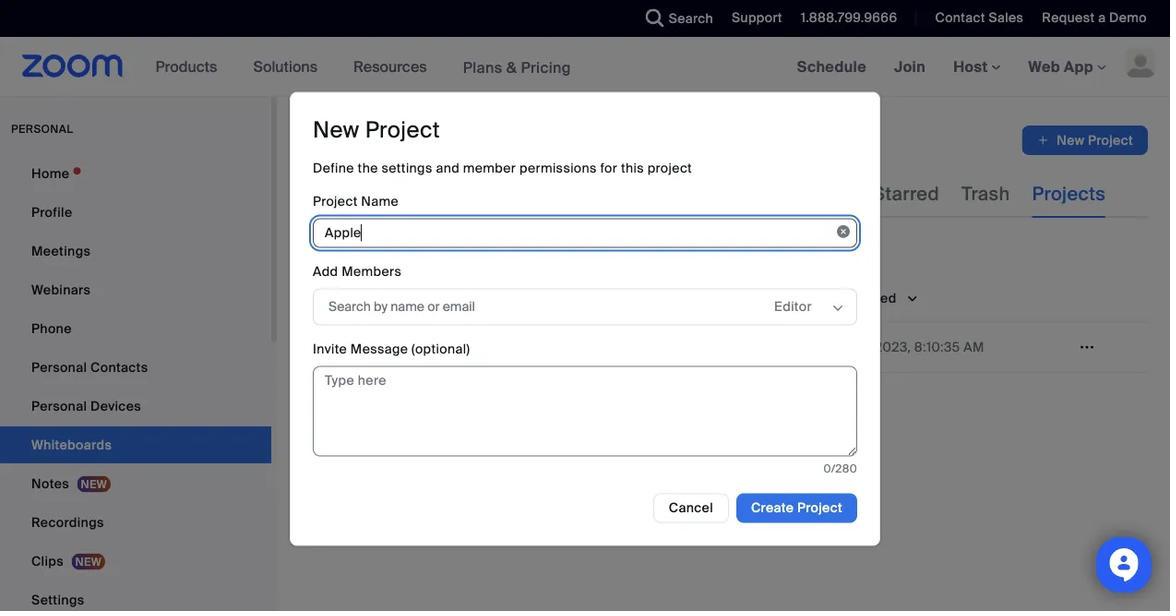 Task type: describe. For each thing, give the bounding box(es) containing it.
weekly
[[306, 338, 353, 355]]

join link
[[881, 37, 940, 96]]

create
[[751, 499, 794, 516]]

this
[[621, 160, 644, 177]]

create project button
[[737, 493, 858, 523]]

recordings link
[[0, 504, 271, 541]]

editor button
[[775, 293, 830, 321]]

personal
[[11, 122, 73, 136]]

sales
[[989, 9, 1024, 26]]

schedule link
[[783, 37, 881, 96]]

and
[[436, 160, 460, 177]]

product information navigation
[[142, 37, 585, 97]]

clips link
[[0, 543, 271, 580]]

create project
[[751, 499, 843, 516]]

show options image
[[831, 300, 846, 315]]

personal for personal devices
[[31, 397, 87, 415]]

personal devices link
[[0, 388, 271, 425]]

1 vertical spatial project name
[[306, 289, 393, 306]]

project down add
[[306, 289, 352, 306]]

join
[[895, 57, 926, 76]]

application containing project name
[[299, 275, 1148, 373]]

1 vertical spatial name
[[355, 289, 393, 306]]

demo
[[1110, 9, 1148, 26]]

contact
[[936, 9, 986, 26]]

settings
[[382, 160, 433, 177]]

projects
[[1033, 182, 1106, 205]]

project down define
[[313, 193, 358, 210]]

Invite Message (optional) text field
[[313, 366, 858, 456]]

project name inside 'new project' dialog
[[313, 193, 399, 210]]

meetings
[[31, 242, 91, 259]]

cancel button
[[653, 493, 729, 523]]

phone link
[[0, 310, 271, 347]]

settings link
[[0, 582, 271, 611]]

clips
[[31, 553, 64, 570]]

Search by name or email,Search by name or email text field
[[329, 293, 736, 321]]

e.g. Happy Crew text field
[[313, 218, 858, 248]]

project inside 'button'
[[798, 499, 843, 516]]

personal for personal contacts
[[31, 359, 87, 376]]

starred
[[873, 182, 940, 205]]

&
[[507, 57, 517, 77]]

settings
[[31, 591, 84, 608]]

a
[[1099, 9, 1106, 26]]

notes
[[31, 475, 69, 492]]

webinars
[[31, 281, 91, 298]]

new project inside dialog
[[313, 115, 440, 144]]

profile link
[[0, 194, 271, 231]]

new project button
[[1022, 126, 1148, 155]]

define the settings and member permissions for this project
[[313, 160, 692, 177]]

0/280
[[824, 461, 858, 476]]

add image
[[1037, 131, 1050, 150]]

request a demo
[[1043, 9, 1148, 26]]

new inside dialog
[[313, 115, 360, 144]]

banner containing schedule
[[0, 37, 1171, 97]]

request
[[1043, 9, 1095, 26]]

(optional)
[[412, 340, 470, 358]]

project
[[648, 160, 692, 177]]

contacts
[[90, 359, 148, 376]]

add
[[313, 263, 338, 280]]



Task type: locate. For each thing, give the bounding box(es) containing it.
home link
[[0, 155, 271, 192]]

0 vertical spatial whiteboards
[[299, 126, 437, 155]]

personal menu menu
[[0, 155, 271, 611]]

0 horizontal spatial new
[[313, 115, 360, 144]]

0 vertical spatial name
[[361, 193, 399, 210]]

trash
[[962, 182, 1010, 205]]

personal contacts link
[[0, 349, 271, 386]]

meetings navigation
[[783, 37, 1171, 97]]

new project dialog
[[290, 92, 881, 546]]

arrow down image
[[393, 287, 410, 309]]

name inside 'new project' dialog
[[361, 193, 399, 210]]

contact sales link
[[922, 0, 1029, 37], [936, 9, 1024, 26]]

webinars link
[[0, 271, 271, 308]]

name down members
[[355, 289, 393, 306]]

members
[[342, 263, 402, 280]]

new project up the
[[313, 115, 440, 144]]

project right 'add' image
[[1088, 132, 1134, 149]]

new right 'add' image
[[1057, 132, 1085, 149]]

personal down personal contacts at the bottom of page
[[31, 397, 87, 415]]

project name down add members
[[306, 289, 393, 306]]

weekly duties
[[306, 338, 398, 355]]

am
[[964, 338, 985, 355]]

project down '0/280' on the bottom of page
[[798, 499, 843, 516]]

project up the settings at the left top of the page
[[365, 115, 440, 144]]

pricing
[[521, 57, 571, 77]]

notes link
[[0, 465, 271, 502]]

name down the
[[361, 193, 399, 210]]

all
[[299, 182, 322, 205]]

support link
[[718, 0, 787, 37], [732, 9, 783, 26]]

whiteboards application
[[299, 126, 1148, 155]]

cell
[[625, 322, 834, 373]]

1.888.799.9666 button
[[787, 0, 902, 37], [801, 9, 898, 26]]

1 vertical spatial whiteboards
[[326, 182, 439, 205]]

plans & pricing link
[[463, 57, 571, 77], [463, 57, 571, 77]]

new project
[[313, 115, 440, 144], [1057, 132, 1134, 149]]

whiteboards inside tabs of all whiteboard page tab list
[[326, 182, 439, 205]]

new project inside button
[[1057, 132, 1134, 149]]

plans
[[463, 57, 503, 77]]

editor
[[775, 298, 812, 315]]

new
[[313, 115, 360, 144], [1057, 132, 1085, 149]]

contact sales
[[936, 9, 1024, 26]]

permissions
[[520, 160, 597, 177]]

personal
[[31, 359, 87, 376], [31, 397, 87, 415]]

owner
[[632, 289, 673, 306]]

11/16/2023, 8:10:35 am
[[841, 338, 985, 355]]

project
[[365, 115, 440, 144], [1088, 132, 1134, 149], [313, 193, 358, 210], [306, 289, 352, 306], [798, 499, 843, 516]]

0 vertical spatial personal
[[31, 359, 87, 376]]

personal contacts
[[31, 359, 148, 376]]

new project right 'add' image
[[1057, 132, 1134, 149]]

message
[[351, 340, 408, 358]]

member
[[463, 160, 516, 177]]

8:10:35
[[915, 338, 961, 355]]

all whiteboards
[[299, 182, 439, 205]]

project inside button
[[1088, 132, 1134, 149]]

name
[[361, 193, 399, 210], [355, 289, 393, 306]]

whiteboards up the
[[299, 126, 437, 155]]

add members
[[313, 263, 402, 280]]

the
[[358, 160, 378, 177]]

11/16/2023,
[[841, 338, 911, 355]]

1 vertical spatial personal
[[31, 397, 87, 415]]

whiteboards down the
[[326, 182, 439, 205]]

modified
[[841, 289, 897, 306]]

whiteboards inside application
[[299, 126, 437, 155]]

meetings link
[[0, 233, 271, 270]]

application
[[299, 275, 1148, 373]]

schedule
[[797, 57, 867, 76]]

0 horizontal spatial new project
[[313, 115, 440, 144]]

new inside button
[[1057, 132, 1085, 149]]

support
[[732, 9, 783, 26]]

invite
[[313, 340, 347, 358]]

Search text field
[[299, 231, 521, 260]]

project name
[[313, 193, 399, 210], [306, 289, 393, 306]]

request a demo link
[[1029, 0, 1171, 37], [1043, 9, 1148, 26]]

1.888.799.9666
[[801, 9, 898, 26]]

recordings
[[31, 514, 104, 531]]

for
[[601, 160, 618, 177]]

personal down phone
[[31, 359, 87, 376]]

profile
[[31, 204, 72, 221]]

phone
[[31, 320, 72, 337]]

plans & pricing
[[463, 57, 571, 77]]

zoom logo image
[[22, 54, 123, 78]]

whiteboards
[[299, 126, 437, 155], [326, 182, 439, 205]]

edit project image
[[1073, 339, 1102, 355]]

personal devices
[[31, 397, 141, 415]]

project name down the
[[313, 193, 399, 210]]

1 horizontal spatial new project
[[1057, 132, 1134, 149]]

new up define
[[313, 115, 360, 144]]

home
[[31, 165, 69, 182]]

1 horizontal spatial new
[[1057, 132, 1085, 149]]

invite message (optional)
[[313, 340, 470, 358]]

duties
[[356, 338, 398, 355]]

0 vertical spatial project name
[[313, 193, 399, 210]]

2 personal from the top
[[31, 397, 87, 415]]

banner
[[0, 37, 1171, 97]]

tabs of all whiteboard page tab list
[[299, 170, 1106, 218]]

cancel
[[669, 499, 714, 516]]

1 personal from the top
[[31, 359, 87, 376]]

devices
[[90, 397, 141, 415]]

define
[[313, 160, 354, 177]]



Task type: vqa. For each thing, say whether or not it's contained in the screenshot.
Schedule
yes



